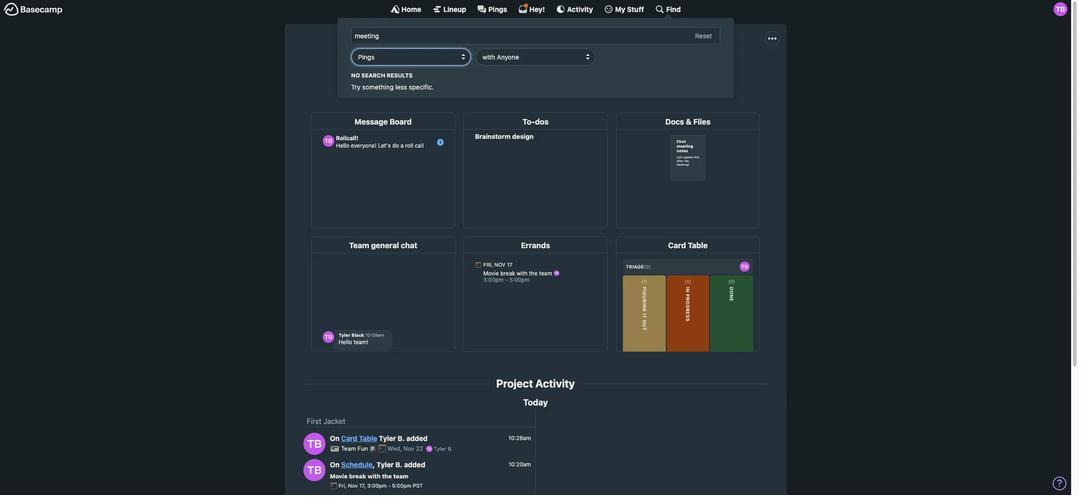 Task type: describe. For each thing, give the bounding box(es) containing it.
5:00pm
[[392, 483, 412, 489]]

first
[[420, 63, 433, 72]]

pings button
[[478, 5, 507, 14]]

0 horizontal spatial tyler black image
[[303, 459, 326, 481]]

1 and from the left
[[578, 63, 591, 72]]

-
[[388, 483, 391, 489]]

first jacket
[[307, 417, 346, 426]]

lineup link
[[433, 5, 466, 14]]

schedule link
[[341, 461, 373, 469]]

the inside movie break with the team fri, nov 17, 3:00pm -     5:00pm pst
[[382, 472, 392, 480]]

try
[[351, 83, 361, 91]]

tyler for tyler b. added
[[379, 434, 396, 443]]

2 horizontal spatial the
[[465, 63, 476, 72]]

hey!
[[530, 5, 545, 13]]

my stuff button
[[604, 5, 644, 14]]

1 horizontal spatial tyler black image
[[426, 446, 433, 452]]

main element
[[0, 0, 1072, 98]]

1 horizontal spatial the
[[407, 63, 418, 72]]

results
[[387, 72, 413, 79]]

first for first jacket
[[307, 417, 322, 426]]

0 horizontal spatial tyler black image
[[303, 433, 326, 455]]

search
[[362, 72, 386, 79]]

let's
[[366, 63, 382, 72]]

my
[[616, 5, 626, 13]]

1 horizontal spatial nov
[[404, 445, 415, 452]]

2 and from the left
[[613, 63, 626, 72]]

my stuff
[[616, 5, 644, 13]]

i
[[513, 63, 515, 72]]

project activity
[[497, 377, 575, 390]]

company!
[[478, 63, 511, 72]]

find button
[[656, 5, 681, 14]]

b. for tyler b. added
[[398, 434, 405, 443]]

on card table tyler b. added
[[330, 434, 428, 443]]

a
[[652, 63, 657, 72]]

switch accounts image
[[4, 2, 63, 17]]

10:28am
[[509, 435, 531, 441]]

less
[[396, 83, 407, 91]]

,
[[373, 461, 375, 469]]

1 vertical spatial b.
[[448, 446, 453, 452]]

1 vertical spatial activity
[[536, 377, 575, 390]]

team
[[341, 445, 356, 452]]

am
[[517, 63, 527, 72]]

tyler for ,       tyler b. added
[[377, 461, 394, 469]]

pings
[[489, 5, 507, 13]]

b. for ,       tyler b. added
[[396, 461, 403, 469]]

movie break with the team fri, nov 17, 3:00pm -     5:00pm pst
[[330, 472, 423, 489]]

no
[[351, 72, 360, 79]]

jacket
[[435, 63, 455, 72]]

rabits
[[557, 63, 576, 72]]

10:28am element
[[509, 435, 531, 441]]

with
[[368, 472, 381, 480]]

card
[[341, 434, 358, 443]]



Task type: locate. For each thing, give the bounding box(es) containing it.
card table link
[[341, 434, 377, 443]]

b. right 22 at bottom
[[448, 446, 453, 452]]

tyler right ,
[[377, 461, 394, 469]]

2 on from the top
[[330, 461, 340, 469]]

Search for… search field
[[351, 27, 720, 44]]

first jacket let's create the first jacket of the company! i am thinking rabits and strips and colors! a lot of colors!
[[366, 42, 706, 72]]

first for first jacket let's create the first jacket of the company! i am thinking rabits and strips and colors! a lot of colors!
[[496, 42, 527, 60]]

tyler black image
[[1054, 2, 1068, 16], [303, 433, 326, 455]]

on schedule ,       tyler b. added
[[330, 461, 426, 469]]

jacket
[[530, 42, 576, 60], [324, 417, 346, 426]]

10:20am
[[509, 461, 531, 468]]

wed, nov 22
[[388, 445, 425, 452]]

create
[[384, 63, 405, 72]]

the up - at bottom left
[[382, 472, 392, 480]]

today
[[523, 397, 548, 407]]

the left company!
[[465, 63, 476, 72]]

thinking
[[529, 63, 555, 72]]

on left the card
[[330, 434, 340, 443]]

1 vertical spatial jacket
[[324, 417, 346, 426]]

tyler b.
[[433, 446, 453, 452]]

b. up the 'team'
[[396, 461, 403, 469]]

none reset field inside main element
[[691, 30, 717, 42]]

specific.
[[409, 83, 434, 91]]

2 vertical spatial b.
[[396, 461, 403, 469]]

0 horizontal spatial of
[[457, 63, 463, 72]]

lot
[[659, 63, 673, 72]]

nov left 22 at bottom
[[404, 445, 415, 452]]

wed,
[[388, 445, 402, 452]]

1 of from the left
[[457, 63, 463, 72]]

3:00pm
[[367, 483, 387, 489]]

activity left my on the right top
[[567, 5, 593, 13]]

and right strips
[[613, 63, 626, 72]]

0 horizontal spatial the
[[382, 472, 392, 480]]

10:20am element
[[509, 461, 531, 468]]

added down 22 at bottom
[[404, 461, 426, 469]]

1 horizontal spatial tyler black image
[[1054, 2, 1068, 16]]

colors! right lot
[[683, 63, 706, 72]]

first
[[496, 42, 527, 60], [307, 417, 322, 426]]

jacket for first jacket let's create the first jacket of the company! i am thinking rabits and strips and colors! a lot of colors!
[[530, 42, 576, 60]]

0 vertical spatial added
[[407, 434, 428, 443]]

on
[[330, 434, 340, 443], [330, 461, 340, 469]]

stuff
[[627, 5, 644, 13]]

activity
[[567, 5, 593, 13], [536, 377, 575, 390]]

0 horizontal spatial and
[[578, 63, 591, 72]]

0 horizontal spatial jacket
[[324, 417, 346, 426]]

and left strips
[[578, 63, 591, 72]]

first inside first jacket let's create the first jacket of the company! i am thinking rabits and strips and colors! a lot of colors!
[[496, 42, 527, 60]]

2 vertical spatial tyler
[[377, 461, 394, 469]]

0 horizontal spatial nov
[[348, 483, 358, 489]]

1 vertical spatial tyler
[[434, 446, 446, 452]]

1 vertical spatial tyler black image
[[303, 459, 326, 481]]

jacket up the card
[[324, 417, 346, 426]]

0 vertical spatial on
[[330, 434, 340, 443]]

the left first
[[407, 63, 418, 72]]

on for on card table tyler b. added
[[330, 434, 340, 443]]

b.
[[398, 434, 405, 443], [448, 446, 453, 452], [396, 461, 403, 469]]

jacket up thinking
[[530, 42, 576, 60]]

hey! button
[[519, 3, 545, 14]]

1 horizontal spatial first
[[496, 42, 527, 60]]

nov inside movie break with the team fri, nov 17, 3:00pm -     5:00pm pst
[[348, 483, 358, 489]]

activity link
[[556, 5, 593, 14]]

2 colors! from the left
[[683, 63, 706, 72]]

tyler
[[379, 434, 396, 443], [434, 446, 446, 452], [377, 461, 394, 469]]

pst
[[413, 483, 423, 489]]

tyler black image left movie
[[303, 459, 326, 481]]

0 horizontal spatial first
[[307, 417, 322, 426]]

1 on from the top
[[330, 434, 340, 443]]

strips
[[593, 63, 611, 72]]

colors!
[[628, 63, 650, 72], [683, 63, 706, 72]]

tyler right 22 at bottom
[[434, 446, 446, 452]]

17,
[[359, 483, 366, 489]]

team fun
[[341, 445, 370, 452]]

movie break with the team link
[[330, 472, 409, 480]]

activity inside main element
[[567, 5, 593, 13]]

of right jacket
[[457, 63, 463, 72]]

2 of from the left
[[674, 63, 681, 72]]

find
[[667, 5, 681, 13]]

break
[[349, 472, 366, 480]]

1 vertical spatial first
[[307, 417, 322, 426]]

schedule
[[341, 461, 373, 469]]

1 horizontal spatial jacket
[[530, 42, 576, 60]]

1 colors! from the left
[[628, 63, 650, 72]]

0 vertical spatial tyler black image
[[1054, 2, 1068, 16]]

home
[[402, 5, 422, 13]]

added up 22 at bottom
[[407, 434, 428, 443]]

1 vertical spatial added
[[404, 461, 426, 469]]

b. up wed, nov 22
[[398, 434, 405, 443]]

0 horizontal spatial colors!
[[628, 63, 650, 72]]

added for tyler b. added
[[407, 434, 428, 443]]

added
[[407, 434, 428, 443], [404, 461, 426, 469]]

home link
[[391, 5, 422, 14]]

1 vertical spatial on
[[330, 461, 340, 469]]

activity up today
[[536, 377, 575, 390]]

1 vertical spatial tyler black image
[[303, 433, 326, 455]]

0 vertical spatial tyler
[[379, 434, 396, 443]]

no search results try something less specific.
[[351, 72, 434, 91]]

people on this project element
[[554, 73, 581, 102]]

0 vertical spatial jacket
[[530, 42, 576, 60]]

lineup
[[444, 5, 466, 13]]

and
[[578, 63, 591, 72], [613, 63, 626, 72]]

of right lot
[[674, 63, 681, 72]]

0 vertical spatial first
[[496, 42, 527, 60]]

jacket inside first jacket let's create the first jacket of the company! i am thinking rabits and strips and colors! a lot of colors!
[[530, 42, 576, 60]]

None reset field
[[691, 30, 717, 42]]

tyler black image
[[426, 446, 433, 452], [303, 459, 326, 481]]

1 vertical spatial nov
[[348, 483, 358, 489]]

1 horizontal spatial and
[[613, 63, 626, 72]]

0 vertical spatial b.
[[398, 434, 405, 443]]

the
[[407, 63, 418, 72], [465, 63, 476, 72], [382, 472, 392, 480]]

team
[[394, 472, 409, 480]]

movie
[[330, 472, 348, 480]]

colors! left a on the top of the page
[[628, 63, 650, 72]]

of
[[457, 63, 463, 72], [674, 63, 681, 72]]

0 vertical spatial tyler black image
[[426, 446, 433, 452]]

added for ,       tyler b. added
[[404, 461, 426, 469]]

fri,
[[339, 483, 347, 489]]

0 vertical spatial nov
[[404, 445, 415, 452]]

try something less specific. alert
[[351, 71, 720, 92]]

on up movie
[[330, 461, 340, 469]]

nov
[[404, 445, 415, 452], [348, 483, 358, 489]]

tyler up wed,
[[379, 434, 396, 443]]

1 horizontal spatial of
[[674, 63, 681, 72]]

project
[[497, 377, 533, 390]]

nov left 17,
[[348, 483, 358, 489]]

on for on schedule ,       tyler b. added
[[330, 461, 340, 469]]

table
[[359, 434, 377, 443]]

22
[[416, 445, 424, 452]]

fun
[[358, 445, 368, 452]]

0 vertical spatial activity
[[567, 5, 593, 13]]

something
[[362, 83, 394, 91]]

jacket for first jacket
[[324, 417, 346, 426]]

tyler black image right 22 at bottom
[[426, 446, 433, 452]]

first jacket link
[[307, 417, 346, 426]]

1 horizontal spatial colors!
[[683, 63, 706, 72]]



Task type: vqa. For each thing, say whether or not it's contained in the screenshot.
No search results Try something less specific.
yes



